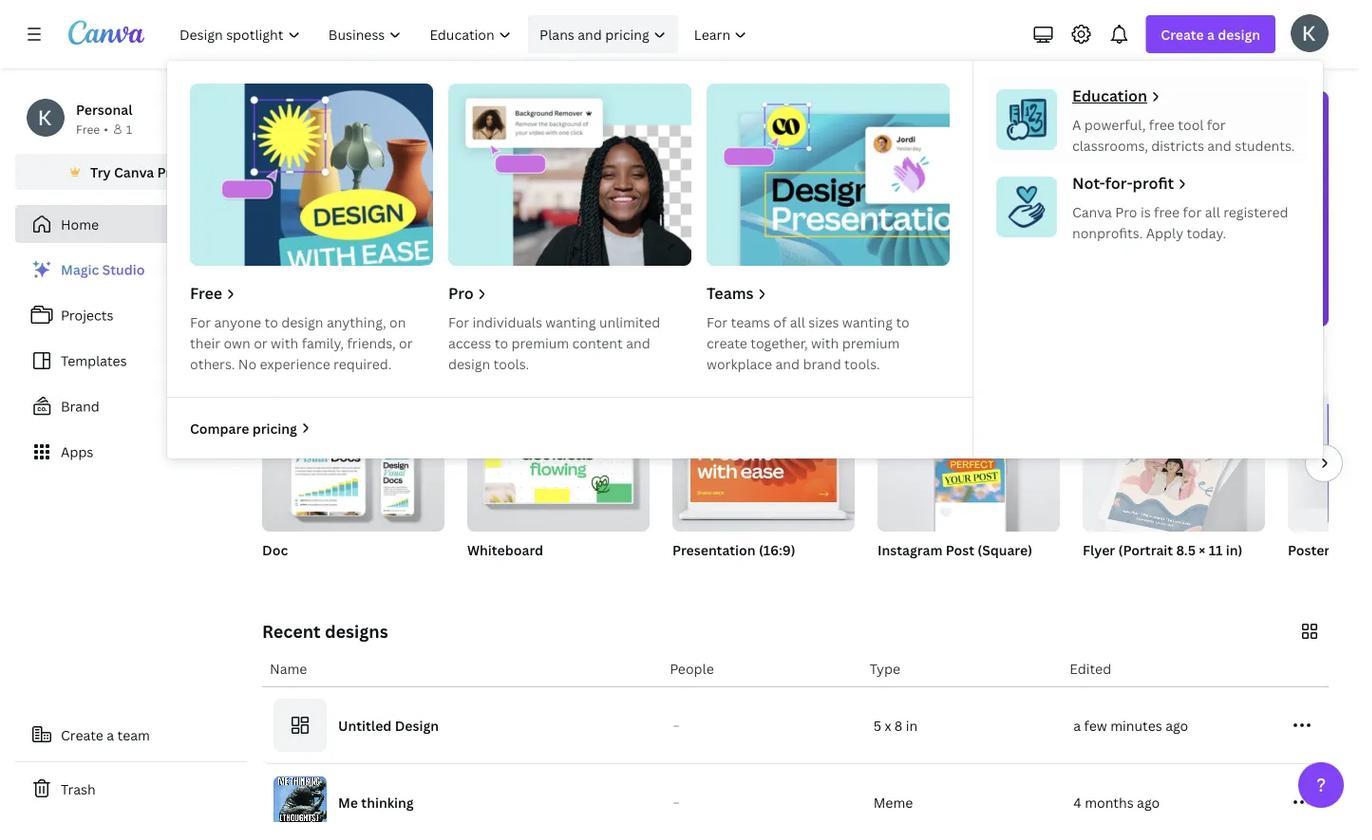 Task type: vqa. For each thing, say whether or not it's contained in the screenshot.
FIELD
no



Task type: locate. For each thing, give the bounding box(es) containing it.
with inside for teams of all sizes wanting to create together, with premium workplace and brand tools.
[[812, 334, 839, 352]]

0 vertical spatial ago
[[1166, 717, 1189, 735]]

all right of
[[790, 313, 806, 331]]

free for free
[[190, 283, 222, 304]]

0 horizontal spatial pro
[[157, 163, 180, 181]]

1 vertical spatial all
[[790, 313, 806, 331]]

for up today.
[[1184, 203, 1202, 221]]

2 horizontal spatial pro
[[1116, 203, 1138, 221]]

0 horizontal spatial pricing
[[252, 420, 297, 438]]

print products button
[[969, 228, 1049, 327]]

0 vertical spatial free
[[1150, 115, 1175, 134]]

0 vertical spatial all
[[1206, 203, 1221, 221]]

doc group
[[262, 395, 445, 583]]

anyone
[[214, 313, 261, 331]]

pro inside canva pro is free for all registered nonprofits. apply today.
[[1116, 203, 1138, 221]]

magic
[[61, 261, 99, 279]]

1 horizontal spatial with
[[812, 334, 839, 352]]

create a design
[[1162, 25, 1261, 43]]

and right plans
[[578, 25, 602, 43]]

canva inside canva pro is free for all registered nonprofits. apply today.
[[1073, 203, 1113, 221]]

× right (18 in the bottom of the page
[[1357, 541, 1360, 559]]

anything,
[[327, 313, 386, 331]]

3 group from the left
[[673, 395, 855, 532]]

wanting right sizes
[[843, 313, 893, 331]]

for up "access"
[[449, 313, 470, 331]]

free up "districts"
[[1150, 115, 1175, 134]]

family,
[[302, 334, 344, 352]]

a
[[1208, 25, 1215, 43], [1074, 717, 1081, 735], [107, 726, 114, 745]]

× inside presentation (16:9) 1920 × 1080 px
[[703, 566, 708, 582]]

try...
[[417, 357, 454, 380]]

design right you
[[793, 113, 890, 154]]

design inside dropdown button
[[1218, 25, 1261, 43]]

group for instagram post (square)
[[878, 395, 1060, 532]]

group for flyer (portrait 8.5 × 11 in)
[[1083, 395, 1266, 538]]

4
[[1074, 794, 1082, 812]]

all up today.
[[1206, 203, 1221, 221]]

for
[[1208, 115, 1226, 134], [1184, 203, 1202, 221]]

profit
[[1133, 173, 1175, 193]]

for-
[[1106, 173, 1133, 193]]

create a design button
[[1146, 15, 1276, 53]]

design left kendall parks image on the right of page
[[1218, 25, 1261, 43]]

for for education
[[1208, 115, 1226, 134]]

designs
[[325, 620, 388, 643]]

1 vertical spatial ago
[[1138, 794, 1160, 812]]

type
[[870, 660, 901, 678]]

group
[[262, 395, 445, 532], [468, 395, 650, 532], [673, 395, 855, 532], [878, 395, 1060, 532], [1083, 395, 1266, 538], [1289, 395, 1360, 532]]

2 vertical spatial pro
[[449, 283, 474, 304]]

in)
[[1227, 541, 1243, 559]]

1 with from the left
[[271, 334, 299, 352]]

1 horizontal spatial tools.
[[845, 355, 881, 373]]

you
[[730, 113, 787, 154]]

group for poster (18 ×
[[1289, 395, 1360, 532]]

1 horizontal spatial for
[[449, 313, 470, 331]]

3 for from the left
[[707, 313, 728, 331]]

canva right try
[[114, 163, 154, 181]]

pro up home link
[[157, 163, 180, 181]]

1 horizontal spatial pro
[[449, 283, 474, 304]]

0 horizontal spatial all
[[790, 313, 806, 331]]

None search field
[[511, 177, 1081, 215]]

0 horizontal spatial tools.
[[494, 355, 529, 373]]

--
[[674, 721, 680, 731], [674, 798, 680, 808]]

1 premium from the left
[[512, 334, 569, 352]]

presentation (16:9) group
[[673, 395, 855, 583]]

create
[[1162, 25, 1205, 43], [61, 726, 103, 745]]

1 horizontal spatial premium
[[843, 334, 900, 352]]

-- for 5 x 8 in
[[674, 721, 680, 731]]

pricing right plans
[[605, 25, 650, 43]]

pricing right compare
[[252, 420, 297, 438]]

0 horizontal spatial wanting
[[546, 313, 596, 331]]

for inside for individuals wanting unlimited access to premium content and design tools.
[[449, 313, 470, 331]]

to right sizes
[[896, 313, 910, 331]]

pricing inside compare pricing link
[[252, 420, 297, 438]]

their
[[190, 334, 220, 352]]

free
[[76, 121, 100, 137], [190, 283, 222, 304]]

with inside for anyone to design anything, on their own or with family, friends, or others. no experience required.
[[271, 334, 299, 352]]

5 group from the left
[[1083, 395, 1266, 538]]

apps
[[61, 443, 93, 461]]

new
[[203, 263, 226, 276]]

with up experience
[[271, 334, 299, 352]]

own
[[224, 334, 251, 352]]

docs
[[463, 296, 490, 312]]

2 group from the left
[[468, 395, 650, 532]]

1 horizontal spatial or
[[399, 334, 413, 352]]

a for design
[[1208, 25, 1215, 43]]

2 for from the left
[[449, 313, 470, 331]]

for for free
[[190, 313, 211, 331]]

2 with from the left
[[812, 334, 839, 352]]

whiteboard
[[468, 541, 544, 559]]

try
[[90, 163, 111, 181]]

•
[[104, 121, 108, 137]]

0 horizontal spatial for
[[190, 313, 211, 331]]

and down together,
[[776, 355, 800, 373]]

and inside for teams of all sizes wanting to create together, with premium workplace and brand tools.
[[776, 355, 800, 373]]

free inside plans and pricing menu
[[190, 283, 222, 304]]

2 premium from the left
[[843, 334, 900, 352]]

× inside flyer (portrait 8.5 × 11 in) group
[[1200, 541, 1206, 559]]

× right '1920'
[[703, 566, 708, 582]]

presentations button
[[651, 228, 728, 327]]

wanting up content
[[546, 313, 596, 331]]

1 horizontal spatial free
[[190, 283, 222, 304]]

0 horizontal spatial ×
[[703, 566, 708, 582]]

wanting inside for teams of all sizes wanting to create together, with premium workplace and brand tools.
[[843, 313, 893, 331]]

nonprofits.
[[1073, 224, 1143, 242]]

1 vertical spatial pro
[[1116, 203, 1138, 221]]

and down the unlimited
[[626, 334, 651, 352]]

or
[[254, 334, 268, 352], [399, 334, 413, 352]]

1 vertical spatial free
[[190, 283, 222, 304]]

a for team
[[107, 726, 114, 745]]

1 vertical spatial canva
[[1073, 203, 1113, 221]]

a inside button
[[107, 726, 114, 745]]

canva inside button
[[114, 163, 154, 181]]

1 horizontal spatial create
[[1162, 25, 1205, 43]]

teams
[[731, 313, 771, 331]]

and inside a powerful, free tool for classrooms, districts and students.
[[1208, 136, 1232, 154]]

free inside canva pro is free for all registered nonprofits. apply today.
[[1155, 203, 1180, 221]]

for
[[190, 313, 211, 331], [449, 313, 470, 331], [707, 313, 728, 331]]

to inside for anyone to design anything, on their own or with family, friends, or others. no experience required.
[[265, 313, 278, 331]]

apply
[[1147, 224, 1184, 242]]

wanting
[[546, 313, 596, 331], [843, 313, 893, 331]]

for for not-for-profit
[[1184, 203, 1202, 221]]

1 horizontal spatial wanting
[[843, 313, 893, 331]]

2 horizontal spatial ×
[[1357, 541, 1360, 559]]

for up create
[[707, 313, 728, 331]]

0 vertical spatial free
[[76, 121, 100, 137]]

design down "access"
[[449, 355, 490, 373]]

for teams of all sizes wanting to create together, with premium workplace and brand tools.
[[707, 313, 910, 373]]

a
[[1073, 115, 1082, 134]]

for for teams
[[707, 313, 728, 331]]

compare pricing link
[[190, 418, 312, 439]]

0 vertical spatial canva
[[114, 163, 154, 181]]

try canva pro
[[90, 163, 180, 181]]

-- for meme
[[674, 798, 680, 808]]

1 horizontal spatial ago
[[1166, 717, 1189, 735]]

what will you design today?
[[588, 113, 1003, 154]]

0 horizontal spatial create
[[61, 726, 103, 745]]

wanting inside for individuals wanting unlimited access to premium content and design tools.
[[546, 313, 596, 331]]

1 horizontal spatial canva
[[1073, 203, 1113, 221]]

0 horizontal spatial premium
[[512, 334, 569, 352]]

1 vertical spatial pricing
[[252, 420, 297, 438]]

1
[[126, 121, 132, 137]]

tools. inside for individuals wanting unlimited access to premium content and design tools.
[[494, 355, 529, 373]]

1 tools. from the left
[[494, 355, 529, 373]]

1 horizontal spatial a
[[1074, 717, 1081, 735]]

free
[[1150, 115, 1175, 134], [1155, 203, 1180, 221]]

× left 11
[[1200, 541, 1206, 559]]

instagram post (square) group
[[878, 395, 1060, 583]]

create left team in the left of the page
[[61, 726, 103, 745]]

0 horizontal spatial free
[[76, 121, 100, 137]]

2 wanting from the left
[[843, 313, 893, 331]]

5 x 8 in
[[874, 717, 918, 735]]

workplace
[[707, 355, 773, 373]]

free left •
[[76, 121, 100, 137]]

for for pro
[[449, 313, 470, 331]]

2 horizontal spatial a
[[1208, 25, 1215, 43]]

0 horizontal spatial a
[[107, 726, 114, 745]]

6 group from the left
[[1289, 395, 1360, 532]]

to right anyone
[[265, 313, 278, 331]]

0 vertical spatial create
[[1162, 25, 1205, 43]]

and inside plans and pricing dropdown button
[[578, 25, 602, 43]]

(18
[[1334, 541, 1353, 559]]

for inside for teams of all sizes wanting to create together, with premium workplace and brand tools.
[[707, 313, 728, 331]]

ago right the 'minutes'
[[1166, 717, 1189, 735]]

1 vertical spatial for
[[1184, 203, 1202, 221]]

1 vertical spatial create
[[61, 726, 103, 745]]

1 group from the left
[[262, 395, 445, 532]]

1 vertical spatial free
[[1155, 203, 1180, 221]]

2 horizontal spatial for
[[707, 313, 728, 331]]

design inside for anyone to design anything, on their own or with family, friends, or others. no experience required.
[[282, 313, 324, 331]]

top level navigation element
[[167, 15, 1324, 459]]

print
[[969, 296, 996, 312]]

0 vertical spatial --
[[674, 721, 680, 731]]

canva pro is free for all registered nonprofits. apply today.
[[1073, 203, 1289, 242]]

with down sizes
[[812, 334, 839, 352]]

1 horizontal spatial for
[[1208, 115, 1226, 134]]

recent
[[262, 620, 321, 643]]

free down new
[[190, 283, 222, 304]]

× inside poster (18 × 24 in portrait) group
[[1357, 541, 1360, 559]]

-
[[674, 721, 677, 731], [677, 721, 680, 731], [674, 798, 677, 808], [677, 798, 680, 808]]

0 horizontal spatial canva
[[114, 163, 154, 181]]

tools. down individuals
[[494, 355, 529, 373]]

you
[[262, 357, 293, 380]]

0 vertical spatial pricing
[[605, 25, 650, 43]]

list
[[15, 251, 247, 471]]

create inside dropdown button
[[1162, 25, 1205, 43]]

2 tools. from the left
[[845, 355, 881, 373]]

1 vertical spatial --
[[674, 798, 680, 808]]

for inside canva pro is free for all registered nonprofits. apply today.
[[1184, 203, 1202, 221]]

0 horizontal spatial with
[[271, 334, 299, 352]]

content
[[573, 334, 623, 352]]

pro left is
[[1116, 203, 1138, 221]]

create up tool
[[1162, 25, 1205, 43]]

and right "districts"
[[1208, 136, 1232, 154]]

for inside a powerful, free tool for classrooms, districts and students.
[[1208, 115, 1226, 134]]

free up the apply
[[1155, 203, 1180, 221]]

for right tool
[[1208, 115, 1226, 134]]

2 -- from the top
[[674, 798, 680, 808]]

ago right months
[[1138, 794, 1160, 812]]

1 horizontal spatial pricing
[[605, 25, 650, 43]]

a inside dropdown button
[[1208, 25, 1215, 43]]

poster (18 × 24 in portrait) group
[[1289, 395, 1360, 583]]

with for teams
[[812, 334, 839, 352]]

home link
[[15, 205, 247, 243]]

to
[[265, 313, 278, 331], [896, 313, 910, 331], [495, 334, 508, 352], [395, 357, 413, 380]]

on
[[390, 313, 406, 331]]

to down individuals
[[495, 334, 508, 352]]

create inside button
[[61, 726, 103, 745]]

or right own at top left
[[254, 334, 268, 352]]

for inside for anyone to design anything, on their own or with family, friends, or others. no experience required.
[[190, 313, 211, 331]]

minutes
[[1111, 717, 1163, 735]]

pricing
[[605, 25, 650, 43], [252, 420, 297, 438]]

4 group from the left
[[878, 395, 1060, 532]]

flyer (portrait 8.5 × 11 in)
[[1083, 541, 1243, 559]]

tools. inside for teams of all sizes wanting to create together, with premium workplace and brand tools.
[[845, 355, 881, 373]]

1 for from the left
[[190, 313, 211, 331]]

team
[[117, 726, 150, 745]]

for up the their
[[190, 313, 211, 331]]

0 vertical spatial for
[[1208, 115, 1226, 134]]

poster (18 ×
[[1289, 541, 1360, 559]]

1 -- from the top
[[674, 721, 680, 731]]

or down on
[[399, 334, 413, 352]]

0 horizontal spatial for
[[1184, 203, 1202, 221]]

1 horizontal spatial ×
[[1200, 541, 1206, 559]]

design up family,
[[282, 313, 324, 331]]

(16:9)
[[759, 541, 796, 559]]

0 vertical spatial pro
[[157, 163, 180, 181]]

0 horizontal spatial or
[[254, 334, 268, 352]]

templates
[[61, 352, 127, 370]]

no
[[238, 355, 257, 373]]

(square)
[[978, 541, 1033, 559]]

sizes
[[809, 313, 839, 331]]

0 horizontal spatial ago
[[1138, 794, 1160, 812]]

canva up nonprofits.
[[1073, 203, 1113, 221]]

tools. right brand
[[845, 355, 881, 373]]

a few minutes ago
[[1074, 717, 1189, 735]]

pro up "access"
[[449, 283, 474, 304]]

1 horizontal spatial all
[[1206, 203, 1221, 221]]

create for create a design
[[1162, 25, 1205, 43]]

1 wanting from the left
[[546, 313, 596, 331]]

create for create a team
[[61, 726, 103, 745]]



Task type: describe. For each thing, give the bounding box(es) containing it.
me thinking
[[338, 794, 414, 812]]

group for whiteboard
[[468, 395, 650, 532]]

social media button
[[761, 228, 831, 327]]

whiteboard group
[[468, 395, 650, 583]]

kendall parks image
[[1291, 14, 1329, 52]]

compare
[[190, 420, 249, 438]]

pro inside button
[[157, 163, 180, 181]]

name
[[270, 660, 307, 678]]

required.
[[334, 355, 392, 373]]

of
[[774, 313, 787, 331]]

me
[[338, 794, 358, 812]]

untitled
[[338, 717, 392, 735]]

districts
[[1152, 136, 1205, 154]]

and inside for individuals wanting unlimited access to premium content and design tools.
[[626, 334, 651, 352]]

1920
[[673, 566, 700, 582]]

presentations
[[651, 296, 728, 312]]

months
[[1085, 794, 1134, 812]]

products
[[998, 296, 1049, 312]]

try canva pro button
[[15, 154, 247, 190]]

create a team button
[[15, 716, 247, 754]]

for individuals wanting unlimited access to premium content and design tools.
[[449, 313, 661, 373]]

you might want to try...
[[262, 357, 454, 380]]

apps link
[[15, 433, 247, 471]]

social media
[[761, 296, 831, 312]]

all inside for teams of all sizes wanting to create together, with premium workplace and brand tools.
[[790, 313, 806, 331]]

will
[[675, 113, 724, 154]]

free for free •
[[76, 121, 100, 137]]

2 or from the left
[[399, 334, 413, 352]]

8
[[895, 717, 903, 735]]

want
[[350, 357, 391, 380]]

is
[[1141, 203, 1151, 221]]

a powerful, free tool for classrooms, districts and students.
[[1073, 115, 1296, 154]]

whiteboard unlimited
[[468, 541, 544, 582]]

trash link
[[15, 771, 247, 809]]

free inside a powerful, free tool for classrooms, districts and students.
[[1150, 115, 1175, 134]]

5
[[874, 717, 882, 735]]

registered
[[1224, 203, 1289, 221]]

unlimited
[[600, 313, 661, 331]]

presentation
[[673, 541, 756, 559]]

design inside for individuals wanting unlimited access to premium content and design tools.
[[449, 355, 490, 373]]

media
[[797, 296, 831, 312]]

(portrait
[[1119, 541, 1174, 559]]

education
[[1073, 86, 1148, 106]]

compare pricing
[[190, 420, 297, 438]]

brand
[[61, 398, 100, 416]]

today.
[[1187, 224, 1227, 242]]

all inside canva pro is free for all registered nonprofits. apply today.
[[1206, 203, 1221, 221]]

× for (portrait
[[1200, 541, 1206, 559]]

flyer (portrait 8.5 × 11 in) group
[[1083, 395, 1266, 583]]

premium inside for teams of all sizes wanting to create together, with premium workplace and brand tools.
[[843, 334, 900, 352]]

unlimited
[[468, 566, 521, 582]]

1080
[[711, 566, 740, 582]]

create
[[707, 334, 748, 352]]

students.
[[1235, 136, 1296, 154]]

group for presentation (16:9)
[[673, 395, 855, 532]]

individuals
[[473, 313, 542, 331]]

8.5
[[1177, 541, 1196, 559]]

recent designs
[[262, 620, 388, 643]]

px
[[743, 566, 756, 582]]

create a team
[[61, 726, 150, 745]]

instagram post (square)
[[878, 541, 1033, 559]]

post
[[946, 541, 975, 559]]

print products
[[969, 296, 1049, 312]]

templates link
[[15, 342, 247, 380]]

thinking
[[361, 794, 414, 812]]

4 months ago
[[1074, 794, 1160, 812]]

classrooms,
[[1073, 136, 1149, 154]]

plans and pricing menu
[[167, 61, 1324, 459]]

docs button
[[454, 228, 499, 327]]

projects link
[[15, 296, 247, 334]]

× for (16:9)
[[703, 566, 708, 582]]

might
[[297, 357, 346, 380]]

friends,
[[347, 334, 396, 352]]

design
[[395, 717, 439, 735]]

11
[[1209, 541, 1223, 559]]

with for free
[[271, 334, 299, 352]]

powerful,
[[1085, 115, 1146, 134]]

personal
[[76, 100, 132, 118]]

pricing inside plans and pricing dropdown button
[[605, 25, 650, 43]]

1 or from the left
[[254, 334, 268, 352]]

today?
[[896, 113, 1003, 154]]

to left try...
[[395, 357, 413, 380]]

others.
[[190, 355, 235, 373]]

few
[[1085, 717, 1108, 735]]

brand link
[[15, 388, 247, 426]]

in
[[906, 717, 918, 735]]

premium inside for individuals wanting unlimited access to premium content and design tools.
[[512, 334, 569, 352]]

plans and pricing button
[[528, 15, 679, 53]]

to inside for teams of all sizes wanting to create together, with premium workplace and brand tools.
[[896, 313, 910, 331]]

instagram
[[878, 541, 943, 559]]

untitled design
[[338, 717, 439, 735]]

home
[[61, 215, 99, 233]]

what
[[588, 113, 669, 154]]

list containing magic studio
[[15, 251, 247, 471]]

brand
[[803, 355, 842, 373]]

teams
[[707, 283, 754, 304]]

flyer
[[1083, 541, 1116, 559]]

to inside for individuals wanting unlimited access to premium content and design tools.
[[495, 334, 508, 352]]

magic studio
[[61, 261, 145, 279]]



